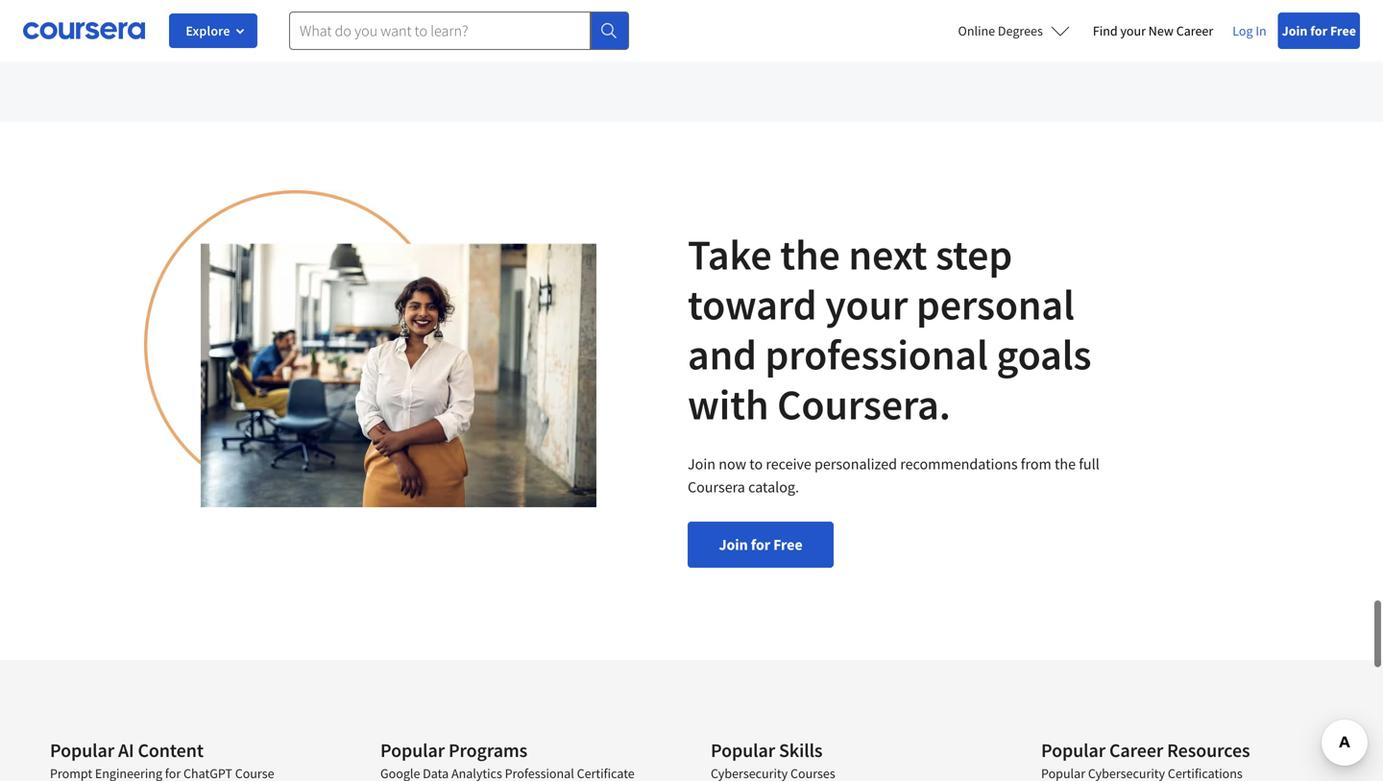 Task type: locate. For each thing, give the bounding box(es) containing it.
None search field
[[289, 12, 629, 50]]

the left the next
[[781, 228, 841, 281]]

free
[[1331, 22, 1357, 39], [774, 535, 803, 554]]

log
[[1233, 22, 1253, 39]]

the inside join now to receive personalized recommendations from the full coursera catalog.
[[1055, 454, 1076, 474]]

1 vertical spatial join
[[688, 454, 716, 474]]

2 list item from the left
[[381, 764, 655, 781]]

join for free
[[1282, 22, 1357, 39], [719, 535, 803, 554]]

a lady standing in front of a meeting table image
[[144, 190, 597, 507]]

from
[[1021, 454, 1052, 474]]

career left resources
[[1110, 738, 1164, 762]]

1 horizontal spatial for
[[1311, 22, 1328, 39]]

skills
[[779, 738, 823, 762]]

1 vertical spatial for
[[751, 535, 771, 554]]

take
[[688, 228, 772, 281]]

2 vertical spatial join
[[719, 535, 748, 554]]

0 vertical spatial career
[[1177, 22, 1214, 39]]

your inside the "take the next step toward your personal and professional goals with coursera."
[[826, 278, 908, 331]]

coursera.
[[778, 378, 951, 431]]

career
[[1177, 22, 1214, 39], [1110, 738, 1164, 762]]

your
[[1121, 22, 1146, 39], [826, 278, 908, 331]]

the
[[781, 228, 841, 281], [1055, 454, 1076, 474]]

goals
[[997, 328, 1092, 381]]

list item down skills on the right of the page
[[711, 764, 986, 781]]

popular programs
[[381, 738, 528, 762]]

popular for popular skills
[[711, 738, 776, 762]]

content
[[138, 738, 204, 762]]

with
[[688, 378, 769, 431]]

popular for popular career resources
[[1042, 738, 1106, 762]]

list item down resources
[[1042, 764, 1316, 781]]

0 vertical spatial free
[[1331, 22, 1357, 39]]

1 vertical spatial the
[[1055, 454, 1076, 474]]

join down the coursera
[[719, 535, 748, 554]]

for inside join for free 'link'
[[1311, 22, 1328, 39]]

online degrees
[[959, 22, 1043, 39]]

free inside button
[[774, 535, 803, 554]]

1 popular from the left
[[50, 738, 114, 762]]

4 popular from the left
[[1042, 738, 1106, 762]]

join for free right in
[[1282, 22, 1357, 39]]

0 vertical spatial the
[[781, 228, 841, 281]]

4 list item from the left
[[1042, 764, 1316, 781]]

3 popular from the left
[[711, 738, 776, 762]]

popular
[[50, 738, 114, 762], [381, 738, 445, 762], [711, 738, 776, 762], [1042, 738, 1106, 762]]

popular ai content
[[50, 738, 204, 762]]

0 vertical spatial your
[[1121, 22, 1146, 39]]

receive
[[766, 454, 812, 474]]

2 popular from the left
[[381, 738, 445, 762]]

0 vertical spatial join
[[1282, 22, 1308, 39]]

coursera image
[[23, 15, 145, 46]]

0 horizontal spatial join
[[688, 454, 716, 474]]

0 horizontal spatial for
[[751, 535, 771, 554]]

ai
[[118, 738, 134, 762]]

and
[[688, 328, 757, 381]]

1 horizontal spatial join
[[719, 535, 748, 554]]

2 horizontal spatial join
[[1282, 22, 1308, 39]]

personalized
[[815, 454, 897, 474]]

0 horizontal spatial the
[[781, 228, 841, 281]]

popular career resources
[[1042, 738, 1251, 762]]

list item
[[50, 764, 325, 781], [381, 764, 655, 781], [711, 764, 986, 781], [1042, 764, 1316, 781]]

find your new career link
[[1086, 13, 1221, 48]]

free inside 'link'
[[1331, 22, 1357, 39]]

0 vertical spatial for
[[1311, 22, 1328, 39]]

0 horizontal spatial free
[[774, 535, 803, 554]]

online degrees button
[[943, 10, 1086, 52]]

list item down programs
[[381, 764, 655, 781]]

join inside join now to receive personalized recommendations from the full coursera catalog.
[[688, 454, 716, 474]]

1 horizontal spatial career
[[1177, 22, 1214, 39]]

1 vertical spatial free
[[774, 535, 803, 554]]

join now to receive personalized recommendations from the full coursera catalog.
[[688, 454, 1100, 497]]

list item for programs
[[381, 764, 655, 781]]

join right in
[[1282, 22, 1308, 39]]

list item down content
[[50, 764, 325, 781]]

step
[[936, 228, 1013, 281]]

find your new career
[[1093, 22, 1214, 39]]

join for free inside button
[[719, 535, 803, 554]]

0 horizontal spatial career
[[1110, 738, 1164, 762]]

free right in
[[1331, 22, 1357, 39]]

join for free inside 'link'
[[1282, 22, 1357, 39]]

1 horizontal spatial your
[[1121, 22, 1146, 39]]

log in
[[1233, 22, 1267, 39]]

next
[[849, 228, 928, 281]]

list item for career
[[1042, 764, 1316, 781]]

0 vertical spatial join for free
[[1282, 22, 1357, 39]]

1 vertical spatial your
[[826, 278, 908, 331]]

join
[[1282, 22, 1308, 39], [688, 454, 716, 474], [719, 535, 748, 554]]

1 list item from the left
[[50, 764, 325, 781]]

explore button
[[169, 13, 258, 48]]

for right in
[[1311, 22, 1328, 39]]

1 horizontal spatial free
[[1331, 22, 1357, 39]]

footer
[[0, 660, 1384, 781]]

new
[[1149, 22, 1174, 39]]

0 horizontal spatial join for free
[[719, 535, 803, 554]]

1 vertical spatial join for free
[[719, 535, 803, 554]]

the left full
[[1055, 454, 1076, 474]]

join for free down catalog.
[[719, 535, 803, 554]]

join up the coursera
[[688, 454, 716, 474]]

0 horizontal spatial your
[[826, 278, 908, 331]]

1 vertical spatial career
[[1110, 738, 1164, 762]]

3 list item from the left
[[711, 764, 986, 781]]

for down catalog.
[[751, 535, 771, 554]]

career right new
[[1177, 22, 1214, 39]]

1 horizontal spatial the
[[1055, 454, 1076, 474]]

free down catalog.
[[774, 535, 803, 554]]

for
[[1311, 22, 1328, 39], [751, 535, 771, 554]]

1 horizontal spatial join for free
[[1282, 22, 1357, 39]]



Task type: vqa. For each thing, say whether or not it's contained in the screenshot.
list item related to Skills
yes



Task type: describe. For each thing, give the bounding box(es) containing it.
catalog.
[[749, 477, 799, 497]]

the inside the "take the next step toward your personal and professional goals with coursera."
[[781, 228, 841, 281]]

now
[[719, 454, 747, 474]]

toward
[[688, 278, 817, 331]]

list item for ai
[[50, 764, 325, 781]]

coursera
[[688, 477, 746, 497]]

take the next step toward your personal and professional goals with coursera.
[[688, 228, 1092, 431]]

programs
[[449, 738, 528, 762]]

join for free button
[[688, 522, 834, 568]]

online
[[959, 22, 996, 39]]

What do you want to learn? text field
[[289, 12, 591, 50]]

degrees
[[998, 22, 1043, 39]]

personal
[[917, 278, 1075, 331]]

log in link
[[1221, 19, 1279, 42]]

resources
[[1168, 738, 1251, 762]]

to
[[750, 454, 763, 474]]

for inside join for free button
[[751, 535, 771, 554]]

find
[[1093, 22, 1118, 39]]

join inside 'link'
[[1282, 22, 1308, 39]]

popular for popular programs
[[381, 738, 445, 762]]

join inside button
[[719, 535, 748, 554]]

full
[[1079, 454, 1100, 474]]

career inside footer
[[1110, 738, 1164, 762]]

join for free link
[[1279, 12, 1361, 49]]

popular for popular ai content
[[50, 738, 114, 762]]

popular skills
[[711, 738, 823, 762]]

in
[[1256, 22, 1267, 39]]

list item for skills
[[711, 764, 986, 781]]

footer containing popular ai content
[[0, 660, 1384, 781]]

explore
[[186, 22, 230, 39]]

professional
[[765, 328, 989, 381]]

recommendations
[[901, 454, 1018, 474]]



